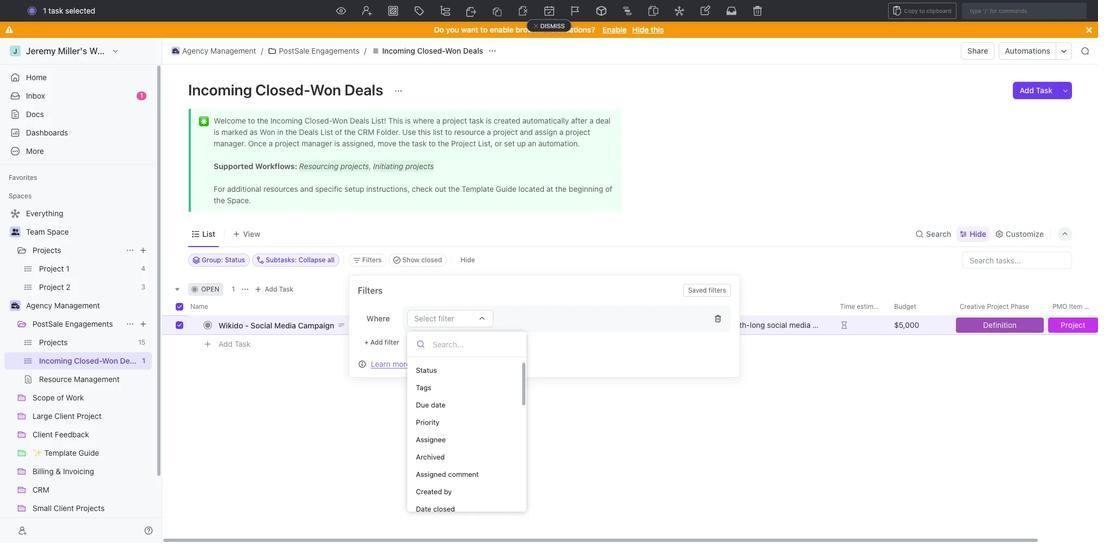 Task type: locate. For each thing, give the bounding box(es) containing it.
0 vertical spatial management
[[211, 46, 256, 55]]

created by
[[416, 487, 452, 496]]

filter right select
[[439, 314, 455, 323]]

task for add task button to the bottom
[[235, 339, 251, 349]]

2 vertical spatial add task
[[219, 339, 251, 349]]

more
[[393, 359, 411, 369]]

$5,000 button
[[888, 316, 954, 335]]

add task
[[1020, 86, 1053, 95], [265, 285, 294, 294], [219, 339, 251, 349]]

2 horizontal spatial hide
[[970, 229, 987, 238]]

0 horizontal spatial agency
[[26, 301, 52, 310]]

learn more about filters link
[[371, 359, 455, 369]]

add task button down wikido
[[214, 338, 255, 351]]

agency management
[[182, 46, 256, 55], [26, 301, 100, 310]]

add
[[1020, 86, 1035, 95], [265, 285, 277, 294], [371, 339, 383, 347], [219, 339, 233, 349]]

0 vertical spatial filters
[[709, 286, 726, 295]]

1 vertical spatial filter
[[385, 339, 400, 347]]

business time image
[[172, 48, 179, 54]]

incoming
[[382, 46, 415, 55], [188, 81, 252, 99]]

0 vertical spatial agency management
[[182, 46, 256, 55]]

filter
[[439, 314, 455, 323], [385, 339, 400, 347]]

task
[[48, 6, 63, 15]]

docs link
[[4, 106, 152, 123]]

management
[[211, 46, 256, 55], [54, 301, 100, 310]]

favorites
[[9, 174, 37, 182]]

0 horizontal spatial agency management link
[[26, 297, 150, 315]]

add task down the automations button
[[1020, 86, 1053, 95]]

1 horizontal spatial postsale engagements link
[[265, 44, 362, 58]]

0 vertical spatial agency management link
[[169, 44, 259, 58]]

0 horizontal spatial filter
[[385, 339, 400, 347]]

0 vertical spatial 1
[[43, 6, 46, 15]]

task
[[1037, 86, 1053, 95], [279, 285, 294, 294], [235, 339, 251, 349]]

wikido
[[219, 321, 243, 330]]

filters right saved
[[709, 286, 726, 295]]

0 horizontal spatial hide
[[461, 256, 475, 264]]

0 horizontal spatial /
[[261, 46, 263, 55]]

search...
[[540, 6, 571, 15]]

do
[[434, 25, 444, 34]]

comment
[[448, 470, 479, 479]]

0 vertical spatial task
[[1037, 86, 1053, 95]]

0 horizontal spatial agency management
[[26, 301, 100, 310]]

0 horizontal spatial postsale
[[33, 320, 63, 329]]

0 vertical spatial postsale engagements link
[[265, 44, 362, 58]]

0 vertical spatial incoming
[[382, 46, 415, 55]]

1 vertical spatial task
[[279, 285, 294, 294]]

0 vertical spatial engagements
[[312, 46, 360, 55]]

add task up wikido - social media campaign
[[265, 285, 294, 294]]

task down the -
[[235, 339, 251, 349]]

agency management inside "tree"
[[26, 301, 100, 310]]

closed-
[[417, 46, 445, 55], [255, 81, 310, 99]]

tree containing team space
[[4, 205, 152, 544]]

automations button
[[1000, 43, 1056, 59]]

0 horizontal spatial management
[[54, 301, 100, 310]]

space
[[47, 227, 69, 237]]

1 horizontal spatial postsale engagements
[[279, 46, 360, 55]]

docs
[[26, 110, 44, 119]]

0 horizontal spatial task
[[235, 339, 251, 349]]

0 horizontal spatial filters
[[435, 359, 455, 369]]

assigned
[[416, 470, 446, 479]]

add task button up wikido - social media campaign
[[252, 283, 298, 296]]

1 vertical spatial 1
[[140, 92, 143, 100]]

engagements
[[312, 46, 360, 55], [65, 320, 113, 329]]

1 horizontal spatial filter
[[439, 314, 455, 323]]

1 vertical spatial agency
[[26, 301, 52, 310]]

0 horizontal spatial won
[[310, 81, 341, 99]]

0 vertical spatial add task
[[1020, 86, 1053, 95]]

1 vertical spatial postsale engagements link
[[33, 316, 122, 333]]

1 horizontal spatial agency management link
[[169, 44, 259, 58]]

0 horizontal spatial closed-
[[255, 81, 310, 99]]

filters
[[709, 286, 726, 295], [435, 359, 455, 369]]

1 horizontal spatial postsale
[[279, 46, 310, 55]]

2 horizontal spatial 1
[[232, 285, 235, 294]]

task down the automations button
[[1037, 86, 1053, 95]]

agency inside "tree"
[[26, 301, 52, 310]]

deals
[[463, 46, 483, 55], [345, 81, 383, 99]]

2 / from the left
[[364, 46, 367, 55]]

1 vertical spatial hide
[[970, 229, 987, 238]]

filters button
[[349, 254, 387, 267]]

0 vertical spatial hide
[[632, 25, 649, 34]]

due date
[[416, 401, 446, 409]]

1 vertical spatial add task
[[265, 285, 294, 294]]

hide button
[[456, 254, 480, 267]]

2 vertical spatial 1
[[232, 285, 235, 294]]

1 horizontal spatial 1
[[140, 92, 143, 100]]

agency management link
[[169, 44, 259, 58], [26, 297, 150, 315]]

add task for add task button to the bottom
[[219, 339, 251, 349]]

due
[[416, 401, 429, 409]]

0 horizontal spatial incoming
[[188, 81, 252, 99]]

add right +
[[371, 339, 383, 347]]

1 vertical spatial postsale
[[33, 320, 63, 329]]

agency management right business time image
[[182, 46, 256, 55]]

2 horizontal spatial add task
[[1020, 86, 1053, 95]]

1 horizontal spatial deals
[[463, 46, 483, 55]]

1 horizontal spatial closed-
[[417, 46, 445, 55]]

1
[[43, 6, 46, 15], [140, 92, 143, 100], [232, 285, 235, 294]]

date
[[416, 505, 432, 514]]

0 horizontal spatial engagements
[[65, 320, 113, 329]]

tree
[[4, 205, 152, 544]]

agency right business time icon
[[26, 301, 52, 310]]

postsale engagements
[[279, 46, 360, 55], [33, 320, 113, 329]]

Search... text field
[[433, 336, 518, 353]]

list link
[[200, 227, 215, 242]]

1 vertical spatial engagements
[[65, 320, 113, 329]]

2 vertical spatial task
[[235, 339, 251, 349]]

agency right business time image
[[182, 46, 208, 55]]

notifications?
[[547, 25, 595, 34]]

filters right about
[[435, 359, 455, 369]]

management inside "tree"
[[54, 301, 100, 310]]

you
[[446, 25, 459, 34]]

0 horizontal spatial deals
[[345, 81, 383, 99]]

0 vertical spatial won
[[445, 46, 461, 55]]

1 vertical spatial incoming
[[188, 81, 252, 99]]

filters
[[362, 256, 382, 264]]

$5,000
[[895, 321, 920, 330]]

Search tasks... text field
[[964, 252, 1072, 269]]

agency management right business time icon
[[26, 301, 100, 310]]

assignee
[[416, 435, 446, 444]]

postsale
[[279, 46, 310, 55], [33, 320, 63, 329]]

0 vertical spatial postsale engagements
[[279, 46, 360, 55]]

1 horizontal spatial /
[[364, 46, 367, 55]]

sidebar navigation
[[0, 38, 162, 544]]

1 vertical spatial agency management
[[26, 301, 100, 310]]

2 horizontal spatial task
[[1037, 86, 1053, 95]]

add task button
[[1014, 82, 1060, 99], [252, 283, 298, 296], [214, 338, 255, 351]]

add task button down the automations button
[[1014, 82, 1060, 99]]

0 vertical spatial filter
[[439, 314, 455, 323]]

add down the automations button
[[1020, 86, 1035, 95]]

1 horizontal spatial won
[[445, 46, 461, 55]]

0 vertical spatial postsale
[[279, 46, 310, 55]]

upgrade link
[[950, 3, 1002, 18]]

by
[[444, 487, 452, 496]]

1 horizontal spatial incoming
[[382, 46, 415, 55]]

1 vertical spatial postsale engagements
[[33, 320, 113, 329]]

share button
[[961, 42, 995, 60]]

filter up more
[[385, 339, 400, 347]]

0 vertical spatial agency
[[182, 46, 208, 55]]

1 horizontal spatial engagements
[[312, 46, 360, 55]]

business time image
[[11, 303, 19, 309]]

hide inside button
[[461, 256, 475, 264]]

1 / from the left
[[261, 46, 263, 55]]

1 vertical spatial management
[[54, 301, 100, 310]]

1 horizontal spatial filters
[[709, 286, 726, 295]]

⌘k
[[675, 6, 687, 15]]

incoming closed-won deals
[[382, 46, 483, 55], [188, 81, 387, 99]]

0 horizontal spatial postsale engagements
[[33, 320, 113, 329]]

2 vertical spatial add task button
[[214, 338, 255, 351]]

status
[[416, 366, 437, 375]]

home link
[[4, 69, 152, 86]]

1 horizontal spatial task
[[279, 285, 294, 294]]

add task down wikido
[[219, 339, 251, 349]]

+ add filter
[[365, 339, 400, 347]]

hide inside dropdown button
[[970, 229, 987, 238]]

1 vertical spatial won
[[310, 81, 341, 99]]

add down wikido
[[219, 339, 233, 349]]

want
[[461, 25, 479, 34]]

search
[[927, 229, 952, 238]]

1 horizontal spatial add task
[[265, 285, 294, 294]]

-
[[245, 321, 249, 330]]

saved filters
[[688, 286, 726, 295]]

date
[[431, 401, 446, 409]]

0 horizontal spatial add task
[[219, 339, 251, 349]]

/
[[261, 46, 263, 55], [364, 46, 367, 55]]

engagements inside "tree"
[[65, 320, 113, 329]]

task up media
[[279, 285, 294, 294]]

2 vertical spatial hide
[[461, 256, 475, 264]]

agency
[[182, 46, 208, 55], [26, 301, 52, 310]]



Task type: describe. For each thing, give the bounding box(es) containing it.
inbox
[[26, 91, 45, 100]]

learn more about filters
[[371, 359, 455, 369]]

0 vertical spatial closed-
[[417, 46, 445, 55]]

0 vertical spatial add task button
[[1014, 82, 1060, 99]]

0 vertical spatial deals
[[463, 46, 483, 55]]

postsale inside sidebar navigation
[[33, 320, 63, 329]]

wikido - social media campaign
[[219, 321, 334, 330]]

assigned comment
[[416, 470, 479, 479]]

incoming inside incoming closed-won deals link
[[382, 46, 415, 55]]

to
[[481, 25, 488, 34]]

list
[[202, 229, 215, 238]]

task for the topmost add task button
[[1037, 86, 1053, 95]]

archived
[[416, 453, 445, 461]]

0 horizontal spatial 1
[[43, 6, 46, 15]]

this
[[651, 25, 664, 34]]

dashboards link
[[4, 124, 152, 142]]

1 vertical spatial filters
[[435, 359, 455, 369]]

projects
[[33, 246, 61, 255]]

team space
[[26, 227, 69, 237]]

closed
[[433, 505, 455, 514]]

+
[[365, 339, 369, 347]]

projects link
[[33, 242, 122, 259]]

share
[[968, 46, 989, 55]]

browser
[[516, 25, 545, 34]]

date closed
[[416, 505, 455, 514]]

1 horizontal spatial hide
[[632, 25, 649, 34]]

0 horizontal spatial postsale engagements link
[[33, 316, 122, 333]]

new
[[1021, 6, 1037, 15]]

tree inside sidebar navigation
[[4, 205, 152, 544]]

upgrade
[[965, 6, 996, 15]]

select filter
[[414, 314, 455, 323]]

dismiss
[[541, 22, 565, 29]]

created
[[416, 487, 442, 496]]

enable
[[490, 25, 514, 34]]

new button
[[1006, 2, 1044, 20]]

do you want to enable browser notifications? enable hide this
[[434, 25, 664, 34]]

selected
[[65, 6, 95, 15]]

about
[[413, 359, 433, 369]]

1 vertical spatial agency management link
[[26, 297, 150, 315]]

automations
[[1006, 46, 1051, 55]]

select
[[414, 314, 437, 323]]

0 vertical spatial incoming closed-won deals
[[382, 46, 483, 55]]

open
[[201, 285, 219, 294]]

priority
[[416, 418, 440, 427]]

add up wikido - social media campaign
[[265, 285, 277, 294]]

campaign
[[298, 321, 334, 330]]

1 vertical spatial deals
[[345, 81, 383, 99]]

1 horizontal spatial agency management
[[182, 46, 256, 55]]

search button
[[913, 227, 955, 242]]

1 horizontal spatial agency
[[182, 46, 208, 55]]

where
[[367, 314, 390, 323]]

filter inside dropdown button
[[439, 314, 455, 323]]

add task for the topmost add task button
[[1020, 86, 1053, 95]]

1 inside sidebar navigation
[[140, 92, 143, 100]]

spaces
[[9, 192, 32, 200]]

customize
[[1006, 229, 1044, 238]]

learn
[[371, 359, 391, 369]]

social
[[251, 321, 272, 330]]

type '/' for commands field
[[962, 3, 1087, 19]]

team
[[26, 227, 45, 237]]

home
[[26, 73, 47, 82]]

media
[[274, 321, 296, 330]]

hide button
[[957, 227, 990, 242]]

wikido - social media campaign link
[[216, 318, 376, 333]]

tags
[[416, 383, 432, 392]]

favorites button
[[4, 171, 42, 184]]

customize button
[[992, 227, 1048, 242]]

1 vertical spatial add task button
[[252, 283, 298, 296]]

user group image
[[11, 229, 19, 235]]

saved
[[688, 286, 707, 295]]

1 vertical spatial incoming closed-won deals
[[188, 81, 387, 99]]

team space link
[[26, 224, 150, 241]]

enable
[[603, 25, 627, 34]]

dashboards
[[26, 128, 68, 137]]

select filter button
[[407, 310, 494, 328]]

1 horizontal spatial management
[[211, 46, 256, 55]]

incoming closed-won deals link
[[369, 44, 486, 58]]

1 task selected
[[43, 6, 95, 15]]

1 vertical spatial closed-
[[255, 81, 310, 99]]

postsale engagements inside "tree"
[[33, 320, 113, 329]]



Task type: vqa. For each thing, say whether or not it's contained in the screenshot.
the Automations
yes



